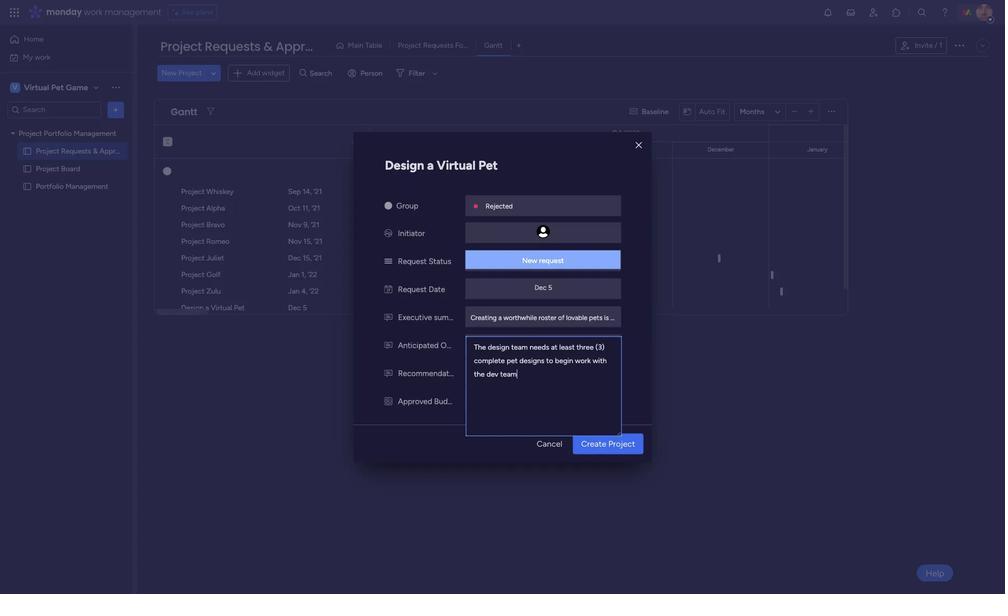Task type: locate. For each thing, give the bounding box(es) containing it.
add view image
[[517, 42, 521, 50]]

2 horizontal spatial a
[[498, 314, 502, 321]]

1 request from the top
[[398, 256, 427, 266]]

oct 11, '21
[[288, 204, 320, 213]]

more dots image
[[828, 108, 835, 116]]

pet
[[51, 82, 64, 92], [479, 157, 498, 172], [234, 304, 245, 313], [662, 314, 672, 321]]

0 vertical spatial nov
[[288, 221, 302, 229]]

4,
[[301, 287, 308, 296]]

outcomes
[[441, 341, 477, 350]]

approvals left june
[[100, 147, 132, 155]]

list box
[[0, 123, 132, 335]]

notifications image
[[823, 7, 833, 18]]

v2 multiple person column image
[[384, 228, 392, 238]]

dec 5 inside design a virtual pet dialog
[[535, 284, 552, 291]]

v2 collapse down image
[[163, 133, 172, 140]]

11,
[[302, 204, 310, 213]]

project requests & approvals up "board"
[[36, 147, 132, 155]]

0 horizontal spatial gantt
[[171, 105, 197, 118]]

2 vertical spatial dec
[[288, 304, 301, 313]]

0 horizontal spatial project requests & approvals
[[36, 147, 132, 155]]

0 vertical spatial new
[[161, 69, 177, 77]]

sep 14, '21
[[288, 187, 322, 196]]

project up project golf
[[181, 254, 205, 263]]

5 down request
[[548, 284, 552, 291]]

approvals up the v2 search icon at top left
[[276, 38, 337, 55]]

dec up 'jan 1, '22'
[[288, 254, 301, 263]]

jan left '1,'
[[288, 270, 300, 279]]

1 horizontal spatial project requests & approvals
[[160, 38, 337, 55]]

0 horizontal spatial 2021
[[337, 129, 353, 138]]

1 vertical spatial request
[[398, 284, 427, 294]]

filter
[[409, 69, 425, 78]]

a
[[427, 157, 434, 172], [205, 304, 209, 313], [498, 314, 502, 321]]

game
[[66, 82, 88, 92]]

design
[[385, 157, 424, 172], [181, 304, 204, 313]]

approved budget
[[398, 397, 460, 406]]

1 horizontal spatial work
[[84, 6, 103, 18]]

invite members image
[[869, 7, 879, 18]]

add
[[247, 69, 260, 77]]

1 horizontal spatial new
[[522, 256, 537, 265]]

new inside button
[[161, 69, 177, 77]]

1 vertical spatial dec
[[535, 284, 546, 291]]

home
[[24, 35, 44, 44]]

project golf
[[181, 270, 220, 279]]

0 horizontal spatial design a virtual pet
[[181, 304, 245, 313]]

1 vertical spatial design
[[181, 304, 204, 313]]

portfolio down project board
[[36, 182, 64, 191]]

requests inside project requests & approvals field
[[205, 38, 260, 55]]

'21 up dec 15, '21 on the top of the page
[[314, 237, 322, 246]]

1 vertical spatial work
[[35, 53, 50, 62]]

design a virtual pet dialog
[[353, 132, 722, 463]]

2021
[[337, 129, 353, 138], [624, 129, 640, 138]]

portfolio
[[44, 129, 72, 138], [36, 182, 64, 191]]

work right my
[[35, 53, 50, 62]]

invite
[[915, 41, 933, 50]]

request
[[398, 256, 427, 266], [398, 284, 427, 294]]

v2 long text column image up v2 long text column image at the bottom of page
[[384, 341, 392, 350]]

1 vertical spatial approvals
[[100, 147, 132, 155]]

2 request from the top
[[398, 284, 427, 294]]

1 horizontal spatial gantt
[[484, 41, 503, 50]]

v
[[13, 83, 18, 92]]

5
[[548, 284, 552, 291], [303, 304, 307, 313]]

'22 right '1,'
[[308, 270, 317, 279]]

see plans
[[182, 8, 213, 17]]

0 vertical spatial design a virtual pet
[[385, 157, 498, 172]]

v2 plus image
[[808, 108, 814, 116]]

1 vertical spatial project requests & approvals
[[36, 147, 132, 155]]

1 public board image from the top
[[22, 146, 32, 156]]

nov down nov 9, '21 at the left top of the page
[[288, 237, 302, 246]]

dec 5 down new request
[[535, 284, 552, 291]]

0 vertical spatial &
[[263, 38, 273, 55]]

1 vertical spatial 5
[[303, 304, 307, 313]]

v2 search image
[[299, 67, 307, 79]]

june
[[143, 146, 155, 153]]

1 horizontal spatial design a virtual pet
[[385, 157, 498, 172]]

0 vertical spatial 5
[[548, 284, 552, 291]]

romeo
[[206, 237, 230, 246]]

'21 for nov 9, '21
[[311, 221, 319, 229]]

virtual inside workspace selection element
[[24, 82, 49, 92]]

2021 up close "image"
[[624, 129, 640, 138]]

plans
[[196, 8, 213, 17]]

dec for design a virtual pet
[[288, 304, 301, 313]]

v2 status image
[[384, 256, 392, 266]]

bravo
[[206, 221, 225, 229]]

jan left 4,
[[288, 287, 300, 296]]

0 vertical spatial management
[[74, 129, 116, 138]]

dec 5 down jan 4, '22
[[288, 304, 307, 313]]

1 jan from the top
[[288, 270, 300, 279]]

1 vertical spatial public board image
[[22, 181, 32, 191]]

work
[[84, 6, 103, 18], [35, 53, 50, 62]]

q4
[[612, 129, 622, 138]]

option
[[0, 124, 132, 126]]

project inside project requests & approvals field
[[160, 38, 202, 55]]

auto fit
[[699, 107, 725, 116]]

1 horizontal spatial approvals
[[276, 38, 337, 55]]

0 horizontal spatial work
[[35, 53, 50, 62]]

1 horizontal spatial &
[[263, 38, 273, 55]]

1,
[[301, 270, 306, 279]]

portfolio down 'search in workspace' field
[[44, 129, 72, 138]]

1 horizontal spatial dec 5
[[535, 284, 552, 291]]

management
[[74, 129, 116, 138], [66, 182, 108, 191]]

new inside design a virtual pet dialog
[[522, 256, 537, 265]]

project
[[160, 38, 202, 55], [398, 41, 421, 50], [178, 69, 202, 77], [19, 129, 42, 138], [36, 147, 59, 155], [36, 164, 59, 173], [181, 187, 205, 196], [181, 204, 205, 213], [181, 221, 205, 229], [181, 237, 205, 246], [181, 254, 205, 263], [181, 270, 205, 279], [181, 287, 205, 296], [608, 439, 635, 449]]

0 horizontal spatial approvals
[[100, 147, 132, 155]]

1 vertical spatial portfolio
[[36, 182, 64, 191]]

0 horizontal spatial &
[[93, 147, 98, 155]]

'21 right 14,
[[314, 187, 322, 196]]

1 vertical spatial 15,
[[303, 254, 312, 263]]

jan for jan 1, '22
[[288, 270, 300, 279]]

2 v2 long text column image from the top
[[384, 341, 392, 350]]

v2 long text column image
[[384, 313, 392, 322], [384, 341, 392, 350]]

executive summary
[[398, 313, 466, 322]]

'22
[[308, 270, 317, 279], [309, 287, 319, 296]]

requests left form
[[423, 41, 453, 50]]

0 vertical spatial request
[[398, 256, 427, 266]]

0 vertical spatial approvals
[[276, 38, 337, 55]]

add widget
[[247, 69, 285, 77]]

1 vertical spatial gantt
[[171, 105, 197, 118]]

close image
[[636, 141, 642, 149]]

1 vertical spatial '22
[[309, 287, 319, 296]]

new left request
[[522, 256, 537, 265]]

project inside project requests form button
[[398, 41, 421, 50]]

0 horizontal spatial a
[[205, 304, 209, 313]]

1 vertical spatial dec 5
[[288, 304, 307, 313]]

fit
[[717, 107, 725, 116]]

requests inside project requests form button
[[423, 41, 453, 50]]

1 vertical spatial management
[[66, 182, 108, 191]]

request right dapulse date column image at the top left of the page
[[398, 284, 427, 294]]

requests up 'angle down' icon
[[205, 38, 260, 55]]

james peterson image
[[976, 4, 993, 21]]

virtual
[[24, 82, 49, 92], [437, 157, 476, 172], [211, 304, 232, 313], [640, 314, 660, 321]]

my work button
[[6, 49, 112, 66]]

angle down image
[[211, 69, 216, 77]]

new
[[161, 69, 177, 77], [522, 256, 537, 265]]

0 vertical spatial public board image
[[22, 146, 32, 156]]

5 down 4,
[[303, 304, 307, 313]]

person button
[[344, 65, 389, 82]]

1 vertical spatial &
[[93, 147, 98, 155]]

executive
[[398, 313, 432, 322]]

management up "board"
[[74, 129, 116, 138]]

1 horizontal spatial a
[[427, 157, 434, 172]]

requests up "board"
[[61, 147, 91, 155]]

requests inside list box
[[61, 147, 91, 155]]

0 vertical spatial v2 long text column image
[[384, 313, 392, 322]]

1 horizontal spatial requests
[[205, 38, 260, 55]]

'21 right 11, at top left
[[312, 204, 320, 213]]

widget
[[262, 69, 285, 77]]

work inside button
[[35, 53, 50, 62]]

1 vertical spatial v2 long text column image
[[384, 341, 392, 350]]

v2 long text column image left executive
[[384, 313, 392, 322]]

'22 right 4,
[[309, 287, 319, 296]]

public board image down public board image
[[22, 181, 32, 191]]

2 vertical spatial a
[[498, 314, 502, 321]]

dec down jan 4, '22
[[288, 304, 301, 313]]

The design team needs at least three (3) complete pet designs to begin work with the dev team text field
[[466, 337, 621, 436]]

design a virtual pet inside dialog
[[385, 157, 498, 172]]

jan
[[288, 270, 300, 279], [288, 287, 300, 296]]

table
[[365, 41, 382, 50]]

5 inside design a virtual pet dialog
[[548, 284, 552, 291]]

& down project portfolio management
[[93, 147, 98, 155]]

project up project juliet
[[181, 237, 205, 246]]

work for my
[[35, 53, 50, 62]]

v2 minus image
[[792, 108, 797, 116]]

0 vertical spatial gantt
[[484, 41, 503, 50]]

0 horizontal spatial design
[[181, 304, 204, 313]]

project bravo
[[181, 221, 225, 229]]

'21 for dec 15, '21
[[313, 254, 322, 263]]

project juliet
[[181, 254, 224, 263]]

caret down image
[[11, 130, 15, 137]]

project up the project zulu
[[181, 270, 205, 279]]

2021 up august
[[337, 129, 353, 138]]

2 horizontal spatial requests
[[423, 41, 453, 50]]

0 vertical spatial project requests & approvals
[[160, 38, 337, 55]]

project whiskey
[[181, 187, 234, 196]]

'22 for jan 4, '22
[[309, 287, 319, 296]]

public board image
[[22, 146, 32, 156], [22, 181, 32, 191]]

nov left 9,
[[288, 221, 302, 229]]

0 vertical spatial jan
[[288, 270, 300, 279]]

home button
[[6, 31, 112, 48]]

2 nov from the top
[[288, 237, 302, 246]]

request date
[[398, 284, 445, 294]]

'21 right 9,
[[311, 221, 319, 229]]

public board image for portfolio management
[[22, 181, 32, 191]]

1 horizontal spatial 5
[[548, 284, 552, 291]]

project requests & approvals
[[160, 38, 337, 55], [36, 147, 132, 155]]

gantt inside gantt button
[[484, 41, 503, 50]]

0 vertical spatial work
[[84, 6, 103, 18]]

2 2021 from the left
[[624, 129, 640, 138]]

1 vertical spatial design a virtual pet
[[181, 304, 245, 313]]

project up new project
[[160, 38, 202, 55]]

project right "create"
[[608, 439, 635, 449]]

15, for nov
[[303, 237, 312, 246]]

design a virtual pet
[[385, 157, 498, 172], [181, 304, 245, 313]]

is
[[604, 314, 609, 321]]

project left 'angle down' icon
[[178, 69, 202, 77]]

project up project board
[[36, 147, 59, 155]]

0 vertical spatial dec
[[288, 254, 301, 263]]

whiskey
[[206, 187, 234, 196]]

design up group
[[385, 157, 424, 172]]

'22 for jan 1, '22
[[308, 270, 317, 279]]

9,
[[303, 221, 309, 229]]

project requests & approvals up the 'add'
[[160, 38, 337, 55]]

0 vertical spatial design
[[385, 157, 424, 172]]

1 vertical spatial nov
[[288, 237, 302, 246]]

dapulse numbers column image
[[384, 397, 392, 406]]

game's
[[673, 314, 696, 321]]

request right v2 status image
[[398, 256, 427, 266]]

creating a worthwhile roster of lovable pets is crucial to virtual pet game's success
[[471, 314, 722, 321]]

Project Requests & Approvals field
[[158, 38, 337, 56]]

gantt
[[484, 41, 503, 50], [171, 105, 197, 118]]

& up add widget
[[263, 38, 273, 55]]

baseline button
[[625, 104, 675, 120]]

1 horizontal spatial design
[[385, 157, 424, 172]]

1 nov from the top
[[288, 221, 302, 229]]

design down the project zulu
[[181, 304, 204, 313]]

2 public board image from the top
[[22, 181, 32, 191]]

public board image up public board image
[[22, 146, 32, 156]]

gantt left add view icon
[[484, 41, 503, 50]]

15, down nov 15, '21
[[303, 254, 312, 263]]

2 jan from the top
[[288, 287, 300, 296]]

project right public board image
[[36, 164, 59, 173]]

project requests & approvals inside field
[[160, 38, 337, 55]]

new request
[[522, 256, 564, 265]]

project up project bravo
[[181, 204, 205, 213]]

gantt left v2 funnel icon on the left top
[[171, 105, 197, 118]]

'21 down nov 15, '21
[[313, 254, 322, 263]]

1 v2 long text column image from the top
[[384, 313, 392, 322]]

1 vertical spatial new
[[522, 256, 537, 265]]

management down "board"
[[66, 182, 108, 191]]

0 horizontal spatial new
[[161, 69, 177, 77]]

workspace selection element
[[10, 81, 90, 94]]

project alpha
[[181, 204, 225, 213]]

new for new project
[[161, 69, 177, 77]]

15, down 9,
[[303, 237, 312, 246]]

worthwhile
[[503, 314, 537, 321]]

1 vertical spatial jan
[[288, 287, 300, 296]]

request for request date
[[398, 284, 427, 294]]

0 vertical spatial '22
[[308, 270, 317, 279]]

0 vertical spatial dec 5
[[535, 284, 552, 291]]

15, for dec
[[303, 254, 312, 263]]

monday work management
[[46, 6, 161, 18]]

0 vertical spatial portfolio
[[44, 129, 72, 138]]

0 vertical spatial 15,
[[303, 237, 312, 246]]

project up project alpha
[[181, 187, 205, 196]]

project inside the new project button
[[178, 69, 202, 77]]

1 2021 from the left
[[337, 129, 353, 138]]

1 horizontal spatial 2021
[[624, 129, 640, 138]]

project up filter popup button
[[398, 41, 421, 50]]

work right monday
[[84, 6, 103, 18]]

new left 'angle down' icon
[[161, 69, 177, 77]]

0 horizontal spatial requests
[[61, 147, 91, 155]]

0 horizontal spatial 5
[[303, 304, 307, 313]]

requests
[[205, 38, 260, 55], [423, 41, 453, 50], [61, 147, 91, 155]]

dec down new request
[[535, 284, 546, 291]]

dapulse date column image
[[384, 284, 392, 294]]

public board image for project requests & approvals
[[22, 146, 32, 156]]



Task type: describe. For each thing, give the bounding box(es) containing it.
nov for nov 9, '21
[[288, 221, 302, 229]]

request
[[539, 256, 564, 265]]

sep
[[288, 187, 301, 196]]

request status
[[398, 256, 451, 266]]

q4 2021
[[612, 129, 640, 138]]

date
[[429, 284, 445, 294]]

'21 for sep 14, '21
[[314, 187, 322, 196]]

approved
[[398, 397, 432, 406]]

group
[[396, 201, 418, 210]]

create
[[581, 439, 606, 449]]

december
[[708, 146, 734, 153]]

august
[[332, 146, 350, 153]]

success
[[697, 314, 722, 321]]

v2 long text column image for executive summary
[[384, 313, 392, 322]]

project zulu
[[181, 287, 221, 296]]

approvals inside project requests & approvals field
[[276, 38, 337, 55]]

to
[[632, 314, 638, 321]]

arrow down image
[[429, 67, 441, 80]]

project right caret down icon
[[19, 129, 42, 138]]

cancel button
[[528, 433, 571, 454]]

main table button
[[332, 37, 390, 54]]

main
[[348, 41, 363, 50]]

january
[[807, 146, 827, 153]]

budget
[[434, 397, 460, 406]]

dec inside design a virtual pet dialog
[[535, 284, 546, 291]]

monday
[[46, 6, 82, 18]]

project down project golf
[[181, 287, 205, 296]]

add widget button
[[228, 65, 290, 82]]

'21 for oct 11, '21
[[312, 204, 320, 213]]

filter button
[[392, 65, 441, 82]]

project requests form
[[398, 41, 472, 50]]

create project
[[581, 439, 635, 449]]

pet inside workspace selection element
[[51, 82, 64, 92]]

november
[[612, 146, 639, 153]]

auto
[[699, 107, 715, 116]]

of
[[558, 314, 565, 321]]

nov 9, '21
[[288, 221, 319, 229]]

jan 1, '22
[[288, 270, 317, 279]]

1
[[939, 41, 942, 50]]

pets
[[589, 314, 603, 321]]

initiator
[[398, 228, 425, 238]]

Search field
[[307, 66, 338, 81]]

crucial
[[611, 314, 630, 321]]

portfolio management
[[36, 182, 108, 191]]

golf
[[206, 270, 220, 279]]

main table
[[348, 41, 382, 50]]

list box containing project portfolio management
[[0, 123, 132, 335]]

Search in workspace field
[[22, 104, 87, 116]]

help image
[[940, 7, 950, 18]]

workspace image
[[10, 82, 20, 93]]

apps image
[[891, 7, 902, 18]]

anticipated
[[398, 341, 439, 350]]

management
[[105, 6, 161, 18]]

v2 collapse up image
[[163, 141, 172, 147]]

project board
[[36, 164, 80, 173]]

select product image
[[9, 7, 20, 18]]

see plans button
[[168, 5, 218, 20]]

roster
[[539, 314, 556, 321]]

project down project alpha
[[181, 221, 205, 229]]

help
[[926, 568, 944, 579]]

oct
[[288, 204, 300, 213]]

14,
[[303, 187, 312, 196]]

new for new request
[[522, 256, 537, 265]]

0 vertical spatial a
[[427, 157, 434, 172]]

project requests form button
[[390, 37, 476, 54]]

create project button
[[573, 433, 643, 454]]

summary
[[434, 313, 466, 322]]

cancel
[[537, 439, 562, 449]]

invite / 1 button
[[895, 37, 947, 54]]

nov for nov 15, '21
[[288, 237, 302, 246]]

inbox image
[[846, 7, 856, 18]]

invite / 1
[[915, 41, 942, 50]]

v2 sun image
[[384, 201, 392, 210]]

design inside dialog
[[385, 157, 424, 172]]

v2 funnel image
[[207, 108, 214, 116]]

creating
[[471, 314, 497, 321]]

zulu
[[206, 287, 221, 296]]

form
[[455, 41, 472, 50]]

project romeo
[[181, 237, 230, 246]]

my
[[23, 53, 33, 62]]

v2 long text column image for anticipated outcomes
[[384, 341, 392, 350]]

new project
[[161, 69, 202, 77]]

public board image
[[22, 164, 32, 174]]

dec for project juliet
[[288, 254, 301, 263]]

search everything image
[[917, 7, 927, 18]]

alpha
[[206, 204, 225, 213]]

project portfolio management
[[19, 129, 116, 138]]

status
[[429, 256, 451, 266]]

project requests & approvals inside list box
[[36, 147, 132, 155]]

& inside project requests & approvals field
[[263, 38, 273, 55]]

v2 today image
[[684, 108, 691, 116]]

'21 for nov 15, '21
[[314, 237, 322, 246]]

virtual pet game
[[24, 82, 88, 92]]

anticipated outcomes
[[398, 341, 477, 350]]

gantt button
[[476, 37, 511, 54]]

0 horizontal spatial dec 5
[[288, 304, 307, 313]]

project inside create project button
[[608, 439, 635, 449]]

/
[[935, 41, 937, 50]]

v2 long text column image
[[384, 369, 392, 378]]

dec 15, '21
[[288, 254, 322, 263]]

juliet
[[206, 254, 224, 263]]

board
[[61, 164, 80, 173]]

requests for project requests & approvals field
[[205, 38, 260, 55]]

work for monday
[[84, 6, 103, 18]]

help button
[[917, 565, 953, 582]]

person
[[360, 69, 383, 78]]

recommendation
[[398, 369, 460, 378]]

nov 15, '21
[[288, 237, 322, 246]]

rejected
[[486, 202, 513, 210]]

jan for jan 4, '22
[[288, 287, 300, 296]]

my work
[[23, 53, 50, 62]]

request for request status
[[398, 256, 427, 266]]

1 vertical spatial a
[[205, 304, 209, 313]]

& inside list box
[[93, 147, 98, 155]]

lovable
[[566, 314, 587, 321]]

jan 4, '22
[[288, 287, 319, 296]]

requests for project requests form button
[[423, 41, 453, 50]]



Task type: vqa. For each thing, say whether or not it's contained in the screenshot.


